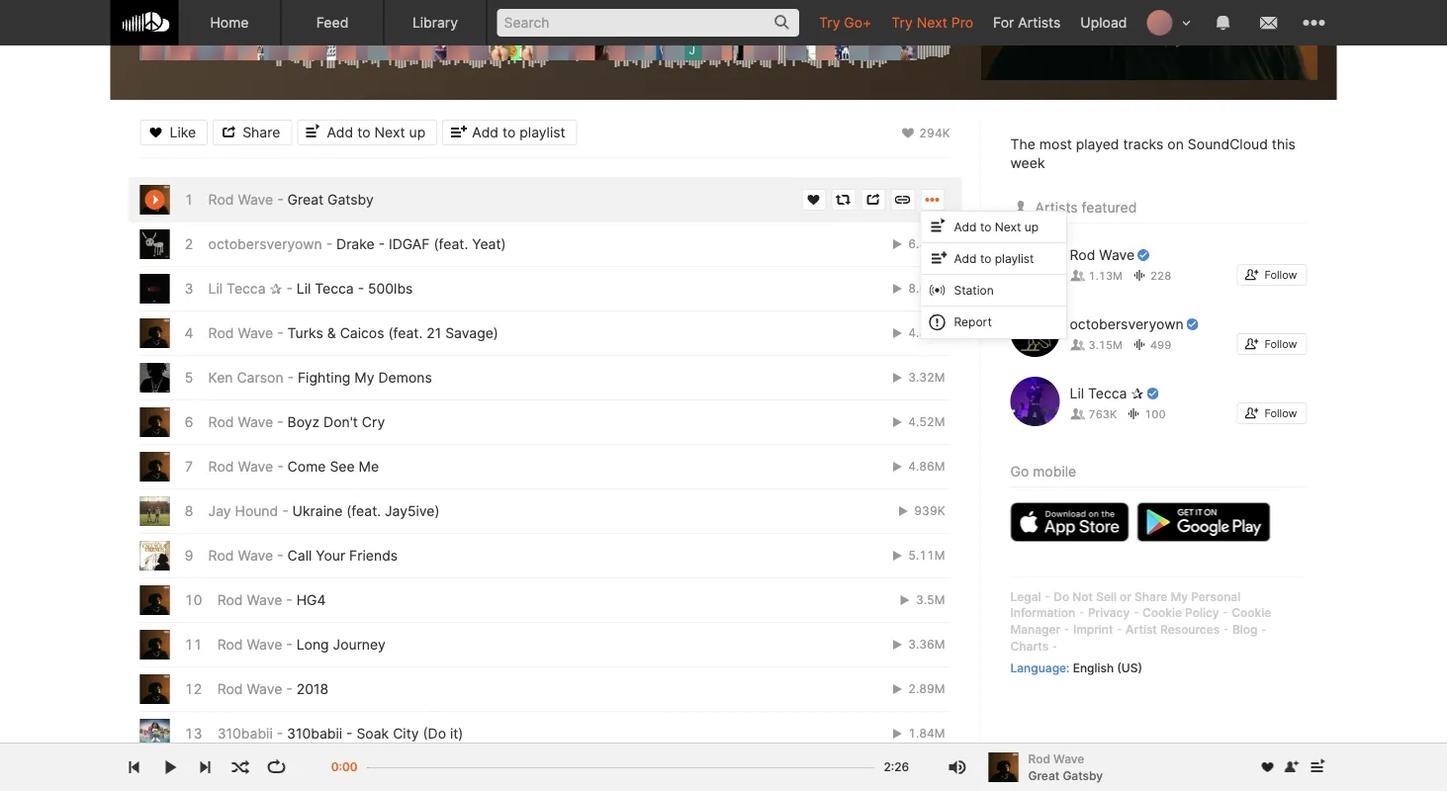 Task type: vqa. For each thing, say whether or not it's contained in the screenshot.
(Feat. to the middle
yes



Task type: describe. For each thing, give the bounding box(es) containing it.
follow button for tecca
[[1237, 403, 1307, 425]]

ken carson link
[[208, 369, 283, 386]]

310babii - 310babii - soak city (do it)
[[217, 726, 463, 742]]

library link
[[384, 0, 487, 46]]

drake - idgaf (feat. yeat) link
[[336, 236, 506, 253]]

310babii - soak city (do it) link
[[287, 726, 463, 742]]

9
[[184, 547, 193, 564]]

journey
[[333, 637, 386, 653]]

rod wave - call your friends
[[208, 547, 398, 564]]

rod wave link for rod wave - long journey
[[217, 637, 282, 653]]

artist resources link
[[1126, 623, 1220, 637]]

add to next up for the bottommost add to next up button
[[954, 220, 1039, 234]]

the
[[1010, 136, 1036, 152]]

310babii link
[[217, 726, 273, 742]]

rod wave - come see me
[[208, 458, 379, 475]]

information
[[1010, 606, 1075, 620]]

3.15m link
[[1070, 338, 1122, 351]]

add to playlist for leftmost add to playlist button
[[472, 124, 565, 141]]

cookie policy link
[[1142, 606, 1219, 620]]

0 vertical spatial my
[[354, 369, 374, 386]]

rod wave's avatar element
[[1010, 239, 1060, 288]]

6.46m
[[905, 237, 945, 251]]

10
[[184, 592, 202, 609]]

cookie manager link
[[1010, 606, 1271, 637]]

lil for lil tecca ✰ - lil tecca - 500lbs
[[208, 280, 223, 297]]

- left 500lbs
[[358, 280, 364, 297]]

imprint
[[1073, 623, 1113, 637]]

turks
[[287, 325, 323, 342]]

24.5m
[[905, 771, 945, 785]]

wave for rod wave
[[1099, 247, 1135, 264]]

next up image
[[1305, 756, 1329, 779]]

- left hg4
[[286, 592, 293, 609]]

0 vertical spatial great
[[287, 191, 324, 208]]

gunna link
[[217, 770, 260, 787]]

&
[[327, 325, 336, 342]]

bob builder's avatar element
[[1147, 10, 1173, 36]]

lil tecca - 500lbs element
[[140, 274, 170, 304]]

2:26
[[884, 760, 909, 775]]

499 link
[[1131, 338, 1171, 351]]

100 link
[[1126, 407, 1166, 420]]

0 horizontal spatial octobersveryown link
[[208, 236, 322, 253]]

3.32m
[[905, 370, 945, 385]]

tracks
[[1123, 136, 1164, 152]]

privacy link
[[1088, 606, 1130, 620]]

sell
[[1096, 589, 1117, 604]]

me
[[359, 458, 379, 475]]

1 vertical spatial lil tecca ✰ link
[[1070, 385, 1160, 403]]

drake
[[336, 236, 375, 253]]

rod wave - 2018
[[217, 681, 328, 698]]

500lbs
[[368, 280, 413, 297]]

5
[[184, 369, 193, 386]]

rod for rod wave great gatsby
[[1028, 752, 1050, 766]]

gunna - fukumean
[[217, 770, 338, 787]]

do
[[1054, 589, 1069, 604]]

763k link
[[1070, 407, 1117, 420]]

0 horizontal spatial great gatsby link
[[287, 191, 374, 208]]

- down 'share' popup button
[[277, 191, 284, 208]]

wave for rod wave - long journey
[[247, 637, 282, 653]]

try for try next pro
[[892, 14, 913, 31]]

294k
[[919, 126, 950, 140]]

playlist for bottommost add to playlist button
[[995, 251, 1034, 266]]

1.84m
[[905, 727, 945, 741]]

lil tecca ✰ - lil tecca - 500lbs
[[208, 280, 413, 297]]

- right 310babii link
[[277, 726, 283, 742]]

- left turks
[[277, 325, 284, 342]]

1 horizontal spatial (feat.
[[388, 325, 423, 342]]

11
[[184, 637, 202, 653]]

manager
[[1010, 623, 1061, 637]]

mobile
[[1033, 463, 1076, 480]]

rod for rod wave
[[1070, 247, 1095, 264]]

- up turks
[[286, 280, 293, 297]]

your
[[316, 547, 345, 564]]

- left long
[[286, 637, 293, 653]]

boyz don't cry element
[[140, 408, 170, 437]]

my inside do not sell or share my personal information
[[1171, 589, 1188, 604]]

not
[[1073, 589, 1093, 604]]

drake - idgaf (feat. yeat) element
[[140, 229, 170, 259]]

rod wave - boyz don't cry
[[208, 414, 385, 431]]

ukraine
[[292, 503, 343, 520]]

6
[[184, 414, 193, 431]]

jay
[[208, 503, 231, 520]]

jay5ive)
[[385, 503, 440, 520]]

8
[[184, 503, 193, 520]]

(us)
[[1117, 661, 1142, 675]]

fukumean link
[[274, 770, 338, 787]]

resources
[[1160, 623, 1220, 637]]

- right carson
[[287, 369, 294, 386]]

see
[[330, 458, 355, 475]]

0 vertical spatial gatsby
[[327, 191, 374, 208]]

feed link
[[281, 0, 384, 46]]

legal
[[1010, 589, 1041, 604]]

1 310babii from the left
[[217, 726, 273, 742]]

played
[[1076, 136, 1119, 152]]

lil for lil tecca ✰
[[1070, 385, 1084, 402]]

wave for rod wave - hg4
[[247, 592, 282, 609]]

imprint link
[[1073, 623, 1113, 637]]

personal
[[1191, 589, 1241, 604]]

rod for rod wave - great gatsby
[[208, 191, 234, 208]]

idgaf
[[389, 236, 430, 253]]

like button
[[140, 120, 208, 145]]

gunna
[[217, 770, 260, 787]]

next for the leftmost add to next up button
[[374, 124, 405, 141]]

wave for rod wave - great gatsby
[[238, 191, 273, 208]]

do not sell or share my personal information link
[[1010, 589, 1241, 620]]

rod wave link for rod wave - turks & caicos (feat. 21 savage)
[[208, 325, 273, 342]]

legal ⁃
[[1010, 589, 1054, 604]]

follow button for wave
[[1237, 264, 1307, 286]]

0 vertical spatial great gatsby element
[[981, 0, 1317, 80]]

rod wave link for rod wave - call your friends
[[208, 547, 273, 564]]

- left call
[[277, 547, 284, 564]]

rod wave link for rod wave - great gatsby
[[208, 191, 273, 208]]

up for the bottommost add to next up button
[[1025, 220, 1039, 234]]

21
[[427, 325, 441, 342]]

Search search field
[[497, 9, 799, 37]]

ukraine (feat. jay5ive) link
[[292, 503, 440, 520]]

- left 'boyz'
[[277, 414, 284, 431]]

2018
[[296, 681, 328, 698]]

report button
[[921, 307, 1066, 338]]

cookie inside 'cookie manager'
[[1232, 606, 1271, 620]]

come see me link
[[287, 458, 379, 475]]

soak
[[357, 726, 389, 742]]

310babii - soak city (do it) element
[[140, 719, 170, 749]]

wave for rod wave great gatsby
[[1054, 752, 1084, 766]]

rod wave - great gatsby
[[208, 191, 374, 208]]

feed
[[316, 14, 349, 31]]

rod for rod wave - call your friends
[[208, 547, 234, 564]]

hg4 element
[[140, 586, 170, 615]]

12
[[184, 681, 202, 698]]

try for try go+
[[819, 14, 840, 31]]

savage)
[[445, 325, 498, 342]]

artists inside 'link'
[[1018, 14, 1061, 31]]

blog link
[[1232, 623, 1258, 637]]



Task type: locate. For each thing, give the bounding box(es) containing it.
wave for rod wave - boyz don't cry
[[238, 414, 273, 431]]

1 horizontal spatial share
[[1135, 589, 1167, 604]]

763k
[[1089, 407, 1117, 420]]

add to next up for the leftmost add to next up button
[[327, 124, 426, 141]]

310babii down 2018
[[287, 726, 342, 742]]

1 vertical spatial octobersveryown
[[1070, 316, 1184, 333]]

tecca for lil tecca ✰ - lil tecca - 500lbs
[[227, 280, 266, 297]]

try right "go+"
[[892, 14, 913, 31]]

✰ up 100 link
[[1131, 385, 1144, 402]]

octobersveryown link up 499 link
[[1070, 316, 1200, 334]]

artists right for
[[1018, 14, 1061, 31]]

tecca up 763k
[[1088, 385, 1127, 402]]

- left come
[[277, 458, 284, 475]]

0 horizontal spatial lil
[[208, 280, 223, 297]]

0 vertical spatial ✰
[[270, 280, 282, 297]]

2018 element
[[140, 675, 170, 704]]

rod wave link down jay hound link in the bottom left of the page
[[208, 547, 273, 564]]

0 vertical spatial lil tecca ✰ link
[[208, 280, 282, 297]]

jay hound - ukraine (feat. jay5ive)
[[208, 503, 440, 520]]

fighting my demons element
[[140, 363, 170, 393]]

1 vertical spatial next
[[374, 124, 405, 141]]

rod for rod wave - 2018
[[217, 681, 243, 698]]

this
[[1272, 136, 1296, 152]]

1 vertical spatial up
[[1025, 220, 1039, 234]]

3.36m
[[905, 638, 945, 652]]

next inside "link"
[[917, 14, 947, 31]]

rod wave - hg4
[[217, 592, 326, 609]]

ken carson - fighting my demons
[[208, 369, 432, 386]]

my up the "cookie policy" link at bottom right
[[1171, 589, 1188, 604]]

wave up 1.13m
[[1099, 247, 1135, 264]]

rod right 6
[[208, 414, 234, 431]]

2 vertical spatial next
[[995, 220, 1021, 234]]

None search field
[[487, 0, 809, 45]]

rod up 1.13m link in the right of the page
[[1070, 247, 1095, 264]]

2 horizontal spatial (feat.
[[434, 236, 468, 253]]

1 vertical spatial great gatsby element
[[140, 185, 170, 215]]

1 vertical spatial gatsby
[[1063, 769, 1103, 783]]

cookie manager
[[1010, 606, 1271, 637]]

rod wave link for rod wave - 2018
[[217, 681, 282, 698]]

(feat. left 21
[[388, 325, 423, 342]]

- right drake
[[378, 236, 385, 253]]

1 vertical spatial add to next up button
[[921, 212, 1066, 243]]

1 vertical spatial add to next up
[[954, 220, 1039, 234]]

octobersveryown - drake - idgaf (feat. yeat)
[[208, 236, 506, 253]]

fukumean element
[[140, 764, 170, 791]]

0 vertical spatial octobersveryown link
[[208, 236, 322, 253]]

cookie up artist resources link at the right of the page
[[1142, 606, 1182, 620]]

wave right 1
[[238, 191, 273, 208]]

0 vertical spatial add to playlist
[[472, 124, 565, 141]]

rod wave link up jay hound link in the bottom left of the page
[[208, 458, 273, 475]]

lil tecca ✰
[[1070, 385, 1144, 402]]

3
[[184, 280, 193, 297]]

playlist
[[520, 124, 565, 141], [995, 251, 1034, 266]]

939k
[[911, 504, 945, 518]]

- left soak
[[346, 726, 353, 742]]

- left 2018 "link"
[[286, 681, 293, 698]]

share inside do not sell or share my personal information
[[1135, 589, 1167, 604]]

- right hound at bottom left
[[282, 503, 288, 520]]

octobersveryown's avatar element
[[1010, 308, 1060, 357]]

rod wave link down rod wave - hg4
[[217, 637, 282, 653]]

2 horizontal spatial lil
[[1070, 385, 1084, 402]]

2 310babii from the left
[[287, 726, 342, 742]]

rod wave link right "10"
[[217, 592, 282, 609]]

rod wave link for rod wave - come see me
[[208, 458, 273, 475]]

report
[[954, 315, 992, 329]]

it)
[[450, 726, 463, 742]]

-
[[277, 191, 284, 208], [326, 236, 333, 253], [378, 236, 385, 253], [286, 280, 293, 297], [358, 280, 364, 297], [277, 325, 284, 342], [287, 369, 294, 386], [277, 414, 284, 431], [277, 458, 284, 475], [282, 503, 288, 520], [277, 547, 284, 564], [286, 592, 293, 609], [286, 637, 293, 653], [286, 681, 293, 698], [277, 726, 283, 742], [346, 726, 353, 742], [264, 770, 270, 787]]

artists right user image
[[1035, 200, 1078, 216]]

13
[[184, 726, 202, 742]]

rod wave link up 310babii link
[[217, 681, 282, 698]]

0 horizontal spatial up
[[409, 124, 426, 141]]

wave for rod wave - turks & caicos (feat. 21 savage)
[[238, 325, 273, 342]]

0 vertical spatial share
[[242, 124, 280, 141]]

1 horizontal spatial my
[[1171, 589, 1188, 604]]

try left "go+"
[[819, 14, 840, 31]]

1 vertical spatial great
[[1028, 769, 1060, 783]]

lil up 763k link
[[1070, 385, 1084, 402]]

0 horizontal spatial 310babii
[[217, 726, 273, 742]]

for
[[993, 14, 1014, 31]]

0 horizontal spatial add to next up
[[327, 124, 426, 141]]

share up rod wave - great gatsby
[[242, 124, 280, 141]]

0 vertical spatial add to next up button
[[297, 120, 437, 145]]

try go+
[[819, 14, 872, 31]]

rod for rod wave - boyz don't cry
[[208, 414, 234, 431]]

1 vertical spatial octobersveryown link
[[1070, 316, 1200, 334]]

✰ left lil tecca - 500lbs link
[[270, 280, 282, 297]]

yeat)
[[472, 236, 506, 253]]

playlist for leftmost add to playlist button
[[520, 124, 565, 141]]

octobersveryown down rod wave - great gatsby
[[208, 236, 322, 253]]

1 horizontal spatial playlist
[[995, 251, 1034, 266]]

great inside rod wave great gatsby
[[1028, 769, 1060, 783]]

1 vertical spatial share
[[1135, 589, 1167, 604]]

wave left hg4
[[247, 592, 282, 609]]

try go+ link
[[809, 0, 882, 45]]

wave for rod wave - come see me
[[238, 458, 273, 475]]

⁃ imprint ⁃ artist resources ⁃ blog ⁃ charts ⁃ language: english (us)
[[1010, 623, 1267, 675]]

1 cookie from the left
[[1142, 606, 1182, 620]]

lil right 3
[[208, 280, 223, 297]]

wave inside rod wave great gatsby
[[1054, 752, 1084, 766]]

0 vertical spatial add to next up
[[327, 124, 426, 141]]

3.15m
[[1089, 338, 1122, 351]]

0 horizontal spatial try
[[819, 14, 840, 31]]

come see me element
[[140, 452, 170, 482]]

wave up carson
[[238, 325, 273, 342]]

rod right 4
[[208, 325, 234, 342]]

1 horizontal spatial up
[[1025, 220, 1039, 234]]

2 cookie from the left
[[1232, 606, 1271, 620]]

4.52m
[[905, 415, 945, 429]]

lil
[[208, 280, 223, 297], [297, 280, 311, 297], [1070, 385, 1084, 402]]

or
[[1120, 589, 1132, 604]]

1 horizontal spatial lil tecca ✰ link
[[1070, 385, 1160, 403]]

1 horizontal spatial next
[[917, 14, 947, 31]]

rod wave link
[[208, 191, 273, 208], [1070, 246, 1151, 264], [208, 325, 273, 342], [208, 414, 273, 431], [208, 458, 273, 475], [208, 547, 273, 564], [217, 592, 282, 609], [217, 637, 282, 653], [217, 681, 282, 698], [1028, 751, 1249, 768]]

rod wave
[[1070, 247, 1135, 264]]

follow for tecca
[[1265, 407, 1297, 420]]

wave down rod wave - hg4
[[247, 637, 282, 653]]

2018 link
[[296, 681, 328, 698]]

0:00
[[331, 760, 358, 775]]

rod right "10"
[[217, 592, 243, 609]]

1 vertical spatial add to playlist
[[954, 251, 1034, 266]]

3 follow button from the top
[[1237, 403, 1307, 425]]

2 follow button from the top
[[1237, 334, 1307, 355]]

0 horizontal spatial gatsby
[[327, 191, 374, 208]]

rod wave link for rod wave - boyz don't cry
[[208, 414, 273, 431]]

rod for rod wave - long journey
[[217, 637, 243, 653]]

wave up hound at bottom left
[[238, 458, 273, 475]]

0 vertical spatial artists
[[1018, 14, 1061, 31]]

lil tecca ✰ link up 763k
[[1070, 385, 1160, 403]]

2 follow from the top
[[1265, 338, 1297, 351]]

2.89m
[[905, 682, 945, 696]]

add to next up
[[327, 124, 426, 141], [954, 220, 1039, 234]]

rod right 12
[[217, 681, 243, 698]]

1 horizontal spatial great gatsby link
[[1028, 767, 1103, 785]]

wave for rod wave - call your friends
[[238, 547, 273, 564]]

228 link
[[1131, 269, 1171, 282]]

cry
[[362, 414, 385, 431]]

next
[[917, 14, 947, 31], [374, 124, 405, 141], [995, 220, 1021, 234]]

2
[[184, 236, 193, 253]]

1 vertical spatial ✰
[[1131, 385, 1144, 402]]

lil tecca ✰ link right 3
[[208, 280, 282, 297]]

1 vertical spatial playlist
[[995, 251, 1034, 266]]

octobersveryown link down rod wave - great gatsby
[[208, 236, 322, 253]]

tecca up "&"
[[315, 280, 354, 297]]

1 horizontal spatial octobersveryown link
[[1070, 316, 1200, 334]]

0 vertical spatial (feat.
[[434, 236, 468, 253]]

artists featured
[[1035, 200, 1137, 216]]

rod for rod wave - turks & caicos (feat. 21 savage)
[[208, 325, 234, 342]]

0 vertical spatial playlist
[[520, 124, 565, 141]]

1 horizontal spatial gatsby
[[1063, 769, 1103, 783]]

octobersveryown up 3.15m
[[1070, 316, 1184, 333]]

rod wave link up 1.13m
[[1070, 246, 1151, 264]]

gatsby inside rod wave great gatsby
[[1063, 769, 1103, 783]]

1 horizontal spatial ✰
[[1131, 385, 1144, 402]]

1 horizontal spatial add to playlist
[[954, 251, 1034, 266]]

0 horizontal spatial tecca
[[227, 280, 266, 297]]

2 vertical spatial (feat.
[[346, 503, 381, 520]]

lil up turks
[[297, 280, 311, 297]]

octobersveryown for octobersveryown - drake - idgaf (feat. yeat)
[[208, 236, 322, 253]]

0 vertical spatial follow
[[1265, 269, 1297, 282]]

to
[[357, 124, 370, 141], [502, 124, 516, 141], [980, 220, 991, 234], [980, 251, 991, 266]]

rod for rod wave - come see me
[[208, 458, 234, 475]]

hg4 link
[[296, 592, 326, 609]]

1 vertical spatial my
[[1171, 589, 1188, 604]]

2 vertical spatial follow
[[1265, 407, 1297, 420]]

1 follow button from the top
[[1237, 264, 1307, 286]]

1 try from the left
[[819, 14, 840, 31]]

0 horizontal spatial octobersveryown
[[208, 236, 322, 253]]

artists
[[1018, 14, 1061, 31], [1035, 200, 1078, 216]]

1 horizontal spatial lil
[[297, 280, 311, 297]]

tecca for lil tecca ✰
[[1088, 385, 1127, 402]]

3 follow from the top
[[1265, 407, 1297, 420]]

share up ⁃ privacy ⁃ cookie policy ⁃
[[1135, 589, 1167, 604]]

city
[[393, 726, 419, 742]]

0 horizontal spatial cookie
[[1142, 606, 1182, 620]]

1 follow from the top
[[1265, 269, 1297, 282]]

policy
[[1185, 606, 1219, 620]]

✰ for lil tecca ✰ - lil tecca - 500lbs
[[270, 280, 282, 297]]

artist
[[1126, 623, 1157, 637]]

0 horizontal spatial share
[[242, 124, 280, 141]]

0 horizontal spatial add to next up button
[[297, 120, 437, 145]]

long journey link
[[296, 637, 386, 653]]

next for the bottommost add to next up button
[[995, 220, 1021, 234]]

310babii up gunna link
[[217, 726, 273, 742]]

4.86m
[[905, 459, 945, 474]]

0 horizontal spatial my
[[354, 369, 374, 386]]

add to playlist button
[[442, 120, 577, 145], [921, 243, 1066, 275]]

rod down language:
[[1028, 752, 1050, 766]]

tecca right 3
[[227, 280, 266, 297]]

add to playlist for bottommost add to playlist button
[[954, 251, 1034, 266]]

- left drake
[[326, 236, 333, 253]]

rod wave link down ken carson link
[[208, 414, 273, 431]]

language:
[[1010, 661, 1070, 675]]

featured
[[1082, 200, 1137, 216]]

wave left 2018 "link"
[[247, 681, 282, 698]]

0 vertical spatial up
[[409, 124, 426, 141]]

2 try from the left
[[892, 14, 913, 31]]

1 horizontal spatial 310babii
[[287, 726, 342, 742]]

wave down carson
[[238, 414, 273, 431]]

1 horizontal spatial add to next up
[[954, 220, 1039, 234]]

2 horizontal spatial tecca
[[1088, 385, 1127, 402]]

do not sell or share my personal information
[[1010, 589, 1241, 620]]

0 horizontal spatial (feat.
[[346, 503, 381, 520]]

rod wave great gatsby
[[1028, 752, 1103, 783]]

lil tecca ✰'s avatar element
[[1010, 377, 1060, 427]]

turks & caicos (feat. 21 savage) element
[[140, 319, 170, 348]]

add to playlist
[[472, 124, 565, 141], [954, 251, 1034, 266]]

octobersveryown for octobersveryown
[[1070, 316, 1184, 333]]

call your friends element
[[140, 541, 170, 571]]

boyz don't cry link
[[287, 414, 385, 431]]

rod wave link right 1
[[208, 191, 273, 208]]

100
[[1145, 407, 1166, 420]]

rod wave - turks & caicos (feat. 21 savage)
[[208, 325, 498, 342]]

share inside popup button
[[242, 124, 280, 141]]

1 horizontal spatial add to playlist button
[[921, 243, 1066, 275]]

blog
[[1232, 623, 1258, 637]]

cookie up 'blog'
[[1232, 606, 1271, 620]]

cookie
[[1142, 606, 1182, 620], [1232, 606, 1271, 620]]

8.68m
[[905, 281, 945, 296]]

like
[[170, 124, 196, 141]]

share button
[[213, 120, 292, 145]]

try inside "link"
[[892, 14, 913, 31]]

0 vertical spatial great gatsby link
[[287, 191, 374, 208]]

0 vertical spatial octobersveryown
[[208, 236, 322, 253]]

privacy
[[1088, 606, 1130, 620]]

station button
[[921, 275, 1066, 307]]

for artists link
[[983, 0, 1071, 45]]

add
[[327, 124, 353, 141], [472, 124, 499, 141], [954, 220, 977, 234], [954, 251, 977, 266]]

rod wave link for rod wave - hg4
[[217, 592, 282, 609]]

rod right 7
[[208, 458, 234, 475]]

1 vertical spatial artists
[[1035, 200, 1078, 216]]

1 vertical spatial follow
[[1265, 338, 1297, 351]]

✰
[[270, 280, 282, 297], [1131, 385, 1144, 402]]

wave down english
[[1054, 752, 1084, 766]]

0 horizontal spatial next
[[374, 124, 405, 141]]

2 vertical spatial great gatsby element
[[989, 753, 1018, 782]]

long journey element
[[140, 630, 170, 660]]

follow
[[1265, 269, 1297, 282], [1265, 338, 1297, 351], [1265, 407, 1297, 420]]

1 vertical spatial great gatsby link
[[1028, 767, 1103, 785]]

wave left call
[[238, 547, 273, 564]]

progress bar
[[367, 758, 874, 790]]

share
[[242, 124, 280, 141], [1135, 589, 1167, 604]]

great gatsby element
[[981, 0, 1317, 80], [140, 185, 170, 215], [989, 753, 1018, 782]]

rod inside rod wave great gatsby
[[1028, 752, 1050, 766]]

0 horizontal spatial add to playlist button
[[442, 120, 577, 145]]

rod right 9
[[208, 547, 234, 564]]

rod
[[208, 191, 234, 208], [1070, 247, 1095, 264], [208, 325, 234, 342], [208, 414, 234, 431], [208, 458, 234, 475], [208, 547, 234, 564], [217, 592, 243, 609], [217, 637, 243, 653], [217, 681, 243, 698], [1028, 752, 1050, 766]]

0 horizontal spatial ✰
[[270, 280, 282, 297]]

go mobile
[[1010, 463, 1076, 480]]

1 vertical spatial (feat.
[[388, 325, 423, 342]]

14
[[184, 770, 202, 787]]

0 vertical spatial next
[[917, 14, 947, 31]]

2 vertical spatial follow button
[[1237, 403, 1307, 425]]

1 vertical spatial follow button
[[1237, 334, 1307, 355]]

home
[[210, 14, 249, 31]]

1 horizontal spatial cookie
[[1232, 606, 1271, 620]]

rod wave link up ken carson link
[[208, 325, 273, 342]]

(feat. left the "yeat)"
[[434, 236, 468, 253]]

go
[[1010, 463, 1029, 480]]

ukraine (feat. jay5ive) element
[[140, 497, 170, 526]]

(feat. down the me
[[346, 503, 381, 520]]

wave for rod wave - 2018
[[247, 681, 282, 698]]

charts
[[1010, 639, 1049, 654]]

1 horizontal spatial octobersveryown
[[1070, 316, 1184, 333]]

0 vertical spatial follow button
[[1237, 264, 1307, 286]]

rod for rod wave - hg4
[[217, 592, 243, 609]]

✰ for lil tecca ✰
[[1131, 385, 1144, 402]]

1 horizontal spatial tecca
[[315, 280, 354, 297]]

0 horizontal spatial playlist
[[520, 124, 565, 141]]

up for the leftmost add to next up button
[[409, 124, 426, 141]]

2 horizontal spatial next
[[995, 220, 1021, 234]]

1 horizontal spatial add to next up button
[[921, 212, 1066, 243]]

1 horizontal spatial great
[[1028, 769, 1060, 783]]

1 vertical spatial add to playlist button
[[921, 243, 1066, 275]]

rod right 11
[[217, 637, 243, 653]]

- right gunna link
[[264, 770, 270, 787]]

ken
[[208, 369, 233, 386]]

0 vertical spatial add to playlist button
[[442, 120, 577, 145]]

my right fighting
[[354, 369, 374, 386]]

wave
[[238, 191, 273, 208], [1099, 247, 1135, 264], [238, 325, 273, 342], [238, 414, 273, 431], [238, 458, 273, 475], [238, 547, 273, 564], [247, 592, 282, 609], [247, 637, 282, 653], [247, 681, 282, 698], [1054, 752, 1084, 766]]

0 horizontal spatial add to playlist
[[472, 124, 565, 141]]

0 horizontal spatial great
[[287, 191, 324, 208]]

follow for wave
[[1265, 269, 1297, 282]]

1 horizontal spatial try
[[892, 14, 913, 31]]

user image
[[1010, 196, 1031, 220]]

rod right 1
[[208, 191, 234, 208]]

rod wave link down (us)
[[1028, 751, 1249, 768]]

0 horizontal spatial lil tecca ✰ link
[[208, 280, 282, 297]]



